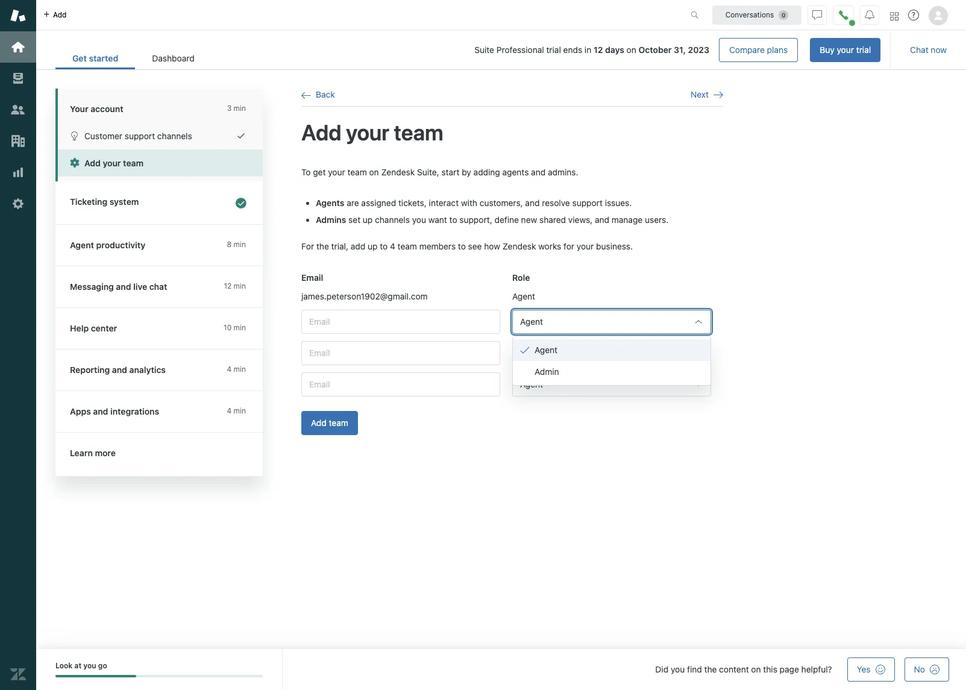 Task type: vqa. For each thing, say whether or not it's contained in the screenshot.
milo's miso: a foodlez subsidiary tab
no



Task type: locate. For each thing, give the bounding box(es) containing it.
organizations image
[[10, 133, 26, 149]]

4 for apps and integrations
[[227, 407, 232, 416]]

and right views,
[[595, 215, 610, 225]]

live
[[133, 282, 147, 292]]

add right "trial,"
[[351, 241, 366, 252]]

your account heading
[[55, 89, 263, 122]]

3 agent button from the top
[[513, 373, 712, 397]]

on inside section
[[627, 45, 637, 55]]

ticketing system button
[[55, 182, 261, 224]]

admins
[[316, 215, 346, 225]]

button displays agent's chat status as invisible. image
[[813, 10, 823, 20]]

on up assigned
[[370, 167, 379, 177]]

2 horizontal spatial to
[[458, 241, 466, 252]]

1 vertical spatial 12
[[224, 282, 232, 291]]

add inside popup button
[[53, 10, 67, 19]]

for
[[302, 241, 314, 252]]

your inside section
[[838, 45, 855, 55]]

0 horizontal spatial add your team
[[84, 158, 144, 168]]

0 vertical spatial email field
[[302, 310, 501, 334]]

and left "analytics"
[[112, 365, 127, 375]]

1 vertical spatial on
[[370, 167, 379, 177]]

4 min for integrations
[[227, 407, 246, 416]]

2 vertical spatial 4
[[227, 407, 232, 416]]

the right for
[[317, 241, 329, 252]]

add inside "add team" button
[[311, 418, 327, 428]]

role
[[513, 273, 530, 283]]

0 horizontal spatial 12
[[224, 282, 232, 291]]

support,
[[460, 215, 493, 225]]

4 min
[[227, 365, 246, 374], [227, 407, 246, 416]]

works
[[539, 241, 562, 252]]

12 right in
[[594, 45, 604, 55]]

your
[[838, 45, 855, 55], [346, 120, 390, 146], [103, 158, 121, 168], [328, 167, 345, 177], [577, 241, 594, 252]]

4 min for analytics
[[227, 365, 246, 374]]

1 vertical spatial support
[[573, 198, 603, 208]]

1 horizontal spatial channels
[[375, 215, 410, 225]]

1 horizontal spatial trial
[[857, 45, 872, 55]]

1 vertical spatial zendesk
[[503, 241, 537, 252]]

you right at
[[83, 662, 96, 671]]

and left live
[[116, 282, 131, 292]]

0 vertical spatial up
[[363, 215, 373, 225]]

agent option
[[513, 340, 711, 361]]

compare plans
[[730, 45, 789, 55]]

and
[[532, 167, 546, 177], [526, 198, 540, 208], [595, 215, 610, 225], [116, 282, 131, 292], [112, 365, 127, 375], [93, 407, 108, 417]]

back button
[[302, 89, 335, 100]]

0 vertical spatial 4 min
[[227, 365, 246, 374]]

2 vertical spatial on
[[752, 665, 762, 675]]

dashboard tab
[[135, 47, 212, 69]]

1 horizontal spatial support
[[573, 198, 603, 208]]

0 vertical spatial add
[[53, 10, 67, 19]]

go
[[98, 662, 107, 671]]

1 vertical spatial add your team
[[84, 158, 144, 168]]

zendesk image
[[10, 667, 26, 683]]

tab list
[[55, 47, 212, 69]]

support up add your team button
[[125, 131, 155, 141]]

how
[[485, 241, 501, 252]]

up right "trial,"
[[368, 241, 378, 252]]

agent inside 'agent' option
[[535, 345, 558, 355]]

add right zendesk support "image"
[[53, 10, 67, 19]]

support up views,
[[573, 198, 603, 208]]

look at you go
[[55, 662, 107, 671]]

0 vertical spatial agent button
[[513, 310, 712, 334]]

trial for your
[[857, 45, 872, 55]]

define
[[495, 215, 519, 225]]

admin image
[[10, 196, 26, 212]]

channels inside button
[[157, 131, 192, 141]]

channels down assigned
[[375, 215, 410, 225]]

footer containing did you find the content on this page helpful?
[[36, 650, 967, 691]]

0 horizontal spatial channels
[[157, 131, 192, 141]]

1 vertical spatial 4
[[227, 365, 232, 374]]

agents are assigned tickets, interact with customers, and resolve support issues.
[[316, 198, 632, 208]]

to
[[302, 167, 311, 177]]

3 min from the top
[[234, 282, 246, 291]]

members
[[420, 241, 456, 252]]

you right did
[[671, 665, 685, 675]]

buy
[[821, 45, 835, 55]]

up
[[363, 215, 373, 225], [368, 241, 378, 252]]

content-title region
[[302, 119, 724, 147]]

2 vertical spatial agent button
[[513, 373, 712, 397]]

agent
[[70, 240, 94, 250], [513, 292, 536, 302], [521, 317, 544, 327], [535, 345, 558, 355], [521, 348, 544, 358], [521, 379, 544, 390]]

0 vertical spatial zendesk
[[382, 167, 415, 177]]

4
[[390, 241, 396, 252], [227, 365, 232, 374], [227, 407, 232, 416]]

2 min from the top
[[234, 240, 246, 249]]

min for help center
[[234, 323, 246, 332]]

to right the want on the left of the page
[[450, 215, 458, 225]]

12
[[594, 45, 604, 55], [224, 282, 232, 291]]

your account
[[70, 104, 123, 114]]

add
[[53, 10, 67, 19], [351, 241, 366, 252]]

add team button
[[302, 411, 358, 435]]

zendesk left suite,
[[382, 167, 415, 177]]

12 up 10
[[224, 282, 232, 291]]

1 horizontal spatial zendesk
[[503, 241, 537, 252]]

1 agent button from the top
[[513, 310, 712, 334]]

3
[[227, 104, 232, 113]]

on right days
[[627, 45, 637, 55]]

1 vertical spatial up
[[368, 241, 378, 252]]

1 vertical spatial add
[[351, 241, 366, 252]]

at
[[74, 662, 82, 671]]

list box containing agent
[[513, 337, 712, 386]]

add your team button
[[58, 150, 263, 177]]

2 trial from the left
[[857, 45, 872, 55]]

manage
[[612, 215, 643, 225]]

zendesk right how at the right top of page
[[503, 241, 537, 252]]

0 vertical spatial add
[[302, 120, 342, 146]]

1 horizontal spatial add your team
[[302, 120, 444, 146]]

1 vertical spatial email field
[[302, 341, 501, 366]]

up right set at the left top of page
[[363, 215, 373, 225]]

help
[[70, 323, 89, 334]]

5 min from the top
[[234, 365, 246, 374]]

0 horizontal spatial to
[[380, 241, 388, 252]]

helpful?
[[802, 665, 833, 675]]

1 vertical spatial agent button
[[513, 341, 712, 366]]

professional
[[497, 45, 545, 55]]

2 vertical spatial email field
[[302, 373, 501, 397]]

on
[[627, 45, 637, 55], [370, 167, 379, 177], [752, 665, 762, 675]]

0 vertical spatial channels
[[157, 131, 192, 141]]

trial down notifications 'icon'
[[857, 45, 872, 55]]

customers image
[[10, 102, 26, 118]]

2 horizontal spatial on
[[752, 665, 762, 675]]

1 vertical spatial channels
[[375, 215, 410, 225]]

users.
[[645, 215, 669, 225]]

interact
[[429, 198, 459, 208]]

agent button
[[513, 310, 712, 334], [513, 341, 712, 366], [513, 373, 712, 397]]

trial
[[547, 45, 562, 55], [857, 45, 872, 55]]

new
[[522, 215, 538, 225]]

by
[[462, 167, 472, 177]]

1 4 min from the top
[[227, 365, 246, 374]]

trial inside button
[[857, 45, 872, 55]]

2 4 min from the top
[[227, 407, 246, 416]]

and right apps
[[93, 407, 108, 417]]

on inside region
[[370, 167, 379, 177]]

0 vertical spatial add your team
[[302, 120, 444, 146]]

1 vertical spatial 4 min
[[227, 407, 246, 416]]

region
[[302, 166, 724, 450]]

1 vertical spatial add
[[84, 158, 101, 168]]

add inside add your team button
[[84, 158, 101, 168]]

3 email field from the top
[[302, 373, 501, 397]]

add
[[302, 120, 342, 146], [84, 158, 101, 168], [311, 418, 327, 428]]

0 horizontal spatial trial
[[547, 45, 562, 55]]

0 horizontal spatial add
[[53, 10, 67, 19]]

more
[[95, 448, 116, 458]]

1 min from the top
[[234, 104, 246, 113]]

min for your account
[[234, 104, 246, 113]]

0 horizontal spatial the
[[317, 241, 329, 252]]

find
[[688, 665, 703, 675]]

trial for professional
[[547, 45, 562, 55]]

to
[[450, 215, 458, 225], [380, 241, 388, 252], [458, 241, 466, 252]]

center
[[91, 323, 117, 334]]

12 inside section
[[594, 45, 604, 55]]

Email field
[[302, 310, 501, 334], [302, 341, 501, 366], [302, 373, 501, 397]]

1 horizontal spatial you
[[412, 215, 426, 225]]

agent productivity
[[70, 240, 145, 250]]

1 horizontal spatial 12
[[594, 45, 604, 55]]

channels
[[157, 131, 192, 141], [375, 215, 410, 225]]

team
[[394, 120, 444, 146], [123, 158, 144, 168], [348, 167, 367, 177], [398, 241, 417, 252], [329, 418, 349, 428]]

account
[[91, 104, 123, 114]]

min inside your account heading
[[234, 104, 246, 113]]

agents
[[503, 167, 529, 177]]

add inside content-title region
[[302, 120, 342, 146]]

1 trial from the left
[[547, 45, 562, 55]]

add team
[[311, 418, 349, 428]]

zendesk products image
[[891, 12, 899, 20]]

0 vertical spatial support
[[125, 131, 155, 141]]

reporting
[[70, 365, 110, 375]]

0 horizontal spatial on
[[370, 167, 379, 177]]

2 vertical spatial add
[[311, 418, 327, 428]]

start
[[442, 167, 460, 177]]

see
[[468, 241, 482, 252]]

min
[[234, 104, 246, 113], [234, 240, 246, 249], [234, 282, 246, 291], [234, 323, 246, 332], [234, 365, 246, 374], [234, 407, 246, 416]]

you down the 'tickets,'
[[412, 215, 426, 225]]

customer support channels button
[[58, 122, 263, 150]]

conversations button
[[713, 5, 802, 24]]

main element
[[0, 0, 36, 691]]

4 inside region
[[390, 241, 396, 252]]

your inside content-title region
[[346, 120, 390, 146]]

1 horizontal spatial on
[[627, 45, 637, 55]]

1 horizontal spatial to
[[450, 215, 458, 225]]

8 min
[[227, 240, 246, 249]]

min for agent productivity
[[234, 240, 246, 249]]

set
[[349, 215, 361, 225]]

to down assigned
[[380, 241, 388, 252]]

0 horizontal spatial support
[[125, 131, 155, 141]]

31,
[[674, 45, 686, 55]]

compare plans button
[[720, 38, 799, 62]]

6 min from the top
[[234, 407, 246, 416]]

trial left ends
[[547, 45, 562, 55]]

0 vertical spatial 4
[[390, 241, 396, 252]]

region containing to get your team on zendesk suite, start by adding agents and admins.
[[302, 166, 724, 450]]

add your team inside content-title region
[[302, 120, 444, 146]]

trial,
[[332, 241, 349, 252]]

0 horizontal spatial zendesk
[[382, 167, 415, 177]]

channels up add your team button
[[157, 131, 192, 141]]

0 vertical spatial 12
[[594, 45, 604, 55]]

1 vertical spatial the
[[705, 665, 717, 675]]

4 min from the top
[[234, 323, 246, 332]]

learn more
[[70, 448, 116, 458]]

on left 'this'
[[752, 665, 762, 675]]

add button
[[36, 0, 74, 30]]

business.
[[597, 241, 633, 252]]

ticketing system
[[70, 197, 139, 207]]

adding
[[474, 167, 501, 177]]

get
[[313, 167, 326, 177]]

2 email field from the top
[[302, 341, 501, 366]]

the right find
[[705, 665, 717, 675]]

0 vertical spatial on
[[627, 45, 637, 55]]

to left see
[[458, 241, 466, 252]]

footer
[[36, 650, 967, 691]]

list box
[[513, 337, 712, 386]]

section
[[221, 38, 881, 62]]

0 horizontal spatial you
[[83, 662, 96, 671]]



Task type: describe. For each thing, give the bounding box(es) containing it.
conversations
[[726, 10, 775, 19]]

chat
[[911, 45, 929, 55]]

to get your team on zendesk suite, start by adding agents and admins.
[[302, 167, 579, 177]]

admin
[[535, 367, 560, 377]]

issues.
[[605, 198, 632, 208]]

reporting image
[[10, 165, 26, 180]]

team inside content-title region
[[394, 120, 444, 146]]

customers,
[[480, 198, 523, 208]]

yes button
[[848, 658, 896, 682]]

help center
[[70, 323, 117, 334]]

did
[[656, 665, 669, 675]]

shared
[[540, 215, 567, 225]]

views image
[[10, 71, 26, 86]]

section containing suite professional trial ends in
[[221, 38, 881, 62]]

apps and integrations
[[70, 407, 159, 417]]

james.peterson1902@gmail.com
[[302, 292, 428, 302]]

buy your trial button
[[811, 38, 881, 62]]

email field for 2nd agent popup button from the bottom
[[302, 341, 501, 366]]

2023
[[689, 45, 710, 55]]

assigned
[[362, 198, 396, 208]]

days
[[606, 45, 625, 55]]

want
[[429, 215, 447, 225]]

productivity
[[96, 240, 145, 250]]

add for content-title region on the top
[[302, 120, 342, 146]]

tickets,
[[399, 198, 427, 208]]

resolve
[[542, 198, 571, 208]]

and right "agents"
[[532, 167, 546, 177]]

list box inside region
[[513, 337, 712, 386]]

email
[[302, 273, 324, 283]]

are
[[347, 198, 359, 208]]

get help image
[[909, 10, 920, 21]]

compare
[[730, 45, 765, 55]]

min for messaging and live chat
[[234, 282, 246, 291]]

learn
[[70, 448, 93, 458]]

min for apps and integrations
[[234, 407, 246, 416]]

with
[[461, 198, 478, 208]]

progress-bar progress bar
[[55, 676, 263, 678]]

no
[[915, 665, 926, 675]]

back
[[316, 89, 335, 100]]

and up new
[[526, 198, 540, 208]]

10
[[224, 323, 232, 332]]

page
[[780, 665, 800, 675]]

suite,
[[417, 167, 440, 177]]

system
[[110, 197, 139, 207]]

you inside region
[[412, 215, 426, 225]]

agents
[[316, 198, 345, 208]]

3 min
[[227, 104, 246, 113]]

1 horizontal spatial the
[[705, 665, 717, 675]]

content
[[720, 665, 750, 675]]

chat
[[149, 282, 167, 292]]

4 for reporting and analytics
[[227, 365, 232, 374]]

for the trial, add up to 4 team members to see how zendesk works for your business.
[[302, 241, 633, 252]]

reporting and analytics
[[70, 365, 166, 375]]

did you find the content on this page helpful?
[[656, 665, 833, 675]]

1 email field from the top
[[302, 310, 501, 334]]

views,
[[569, 215, 593, 225]]

now
[[932, 45, 948, 55]]

messaging and live chat
[[70, 282, 167, 292]]

admins set up channels you want to support, define new shared views, and manage users.
[[316, 215, 669, 225]]

0 vertical spatial the
[[317, 241, 329, 252]]

yes
[[858, 665, 871, 675]]

min for reporting and analytics
[[234, 365, 246, 374]]

messaging
[[70, 282, 114, 292]]

look
[[55, 662, 73, 671]]

learn more button
[[55, 433, 261, 474]]

dashboard
[[152, 53, 195, 63]]

12 min
[[224, 282, 246, 291]]

buy your trial
[[821, 45, 872, 55]]

add for "add team" button
[[311, 418, 327, 428]]

chat now
[[911, 45, 948, 55]]

customer support channels
[[84, 131, 192, 141]]

suite
[[475, 45, 495, 55]]

october
[[639, 45, 672, 55]]

zendesk support image
[[10, 8, 26, 24]]

admin option
[[513, 361, 711, 383]]

for
[[564, 241, 575, 252]]

notifications image
[[866, 10, 875, 20]]

no button
[[905, 658, 950, 682]]

2 horizontal spatial you
[[671, 665, 685, 675]]

this
[[764, 665, 778, 675]]

get started
[[72, 53, 118, 63]]

on inside footer
[[752, 665, 762, 675]]

add your team inside button
[[84, 158, 144, 168]]

ends
[[564, 45, 583, 55]]

admins.
[[548, 167, 579, 177]]

progress bar image
[[55, 676, 136, 678]]

get started image
[[10, 39, 26, 55]]

ticketing
[[70, 197, 108, 207]]

get
[[72, 53, 87, 63]]

1 horizontal spatial add
[[351, 241, 366, 252]]

in
[[585, 45, 592, 55]]

next button
[[691, 89, 724, 100]]

plans
[[768, 45, 789, 55]]

support inside button
[[125, 131, 155, 141]]

chat now button
[[901, 38, 957, 62]]

apps
[[70, 407, 91, 417]]

2 agent button from the top
[[513, 341, 712, 366]]

tab list containing get started
[[55, 47, 212, 69]]

October 31, 2023 text field
[[639, 45, 710, 55]]

email field for 1st agent popup button from the bottom of the page
[[302, 373, 501, 397]]

suite professional trial ends in 12 days on october 31, 2023
[[475, 45, 710, 55]]



